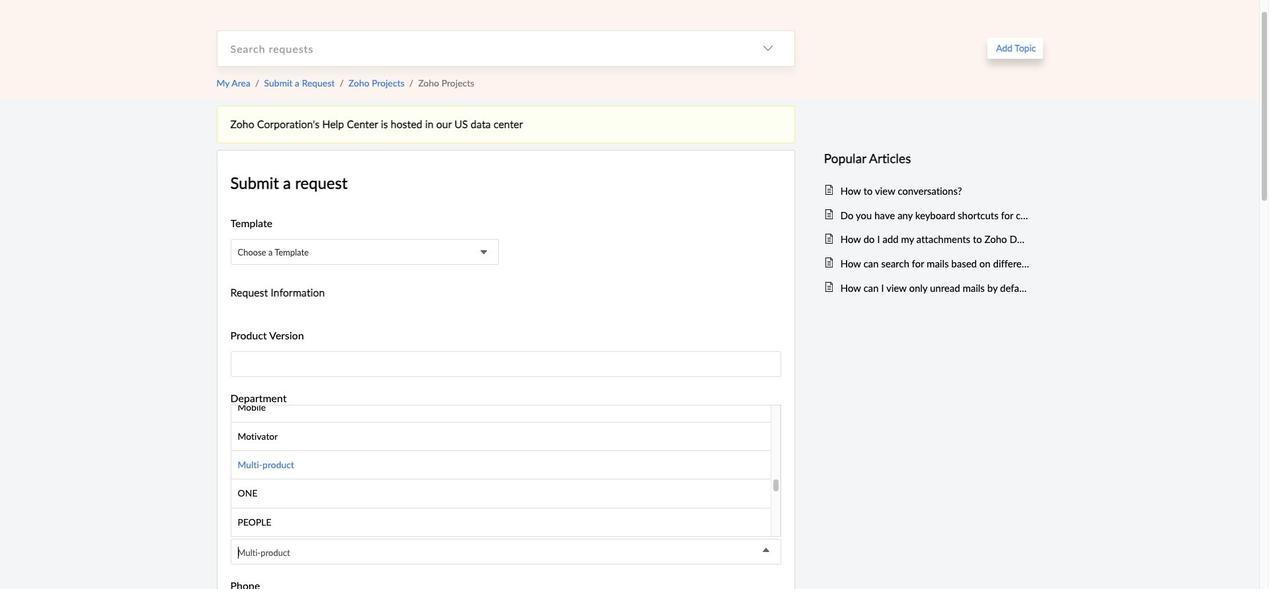 Task type: locate. For each thing, give the bounding box(es) containing it.
option
[[231, 394, 771, 423], [231, 423, 771, 452], [231, 452, 771, 480], [231, 480, 771, 509], [231, 509, 771, 538]]

3 option from the top
[[231, 452, 771, 480]]

choose category image
[[763, 43, 773, 54]]

Search requests  field
[[217, 31, 741, 66]]

list box
[[230, 394, 781, 538]]

2 option from the top
[[231, 423, 771, 452]]

heading
[[824, 149, 1030, 169]]



Task type: describe. For each thing, give the bounding box(es) containing it.
1 option from the top
[[231, 394, 771, 423]]

choose category element
[[741, 31, 794, 66]]

5 option from the top
[[231, 509, 771, 538]]

Multi-product search field
[[231, 540, 780, 566]]

4 option from the top
[[231, 480, 771, 509]]



Task type: vqa. For each thing, say whether or not it's contained in the screenshot.
User Preference image on the top of the page
no



